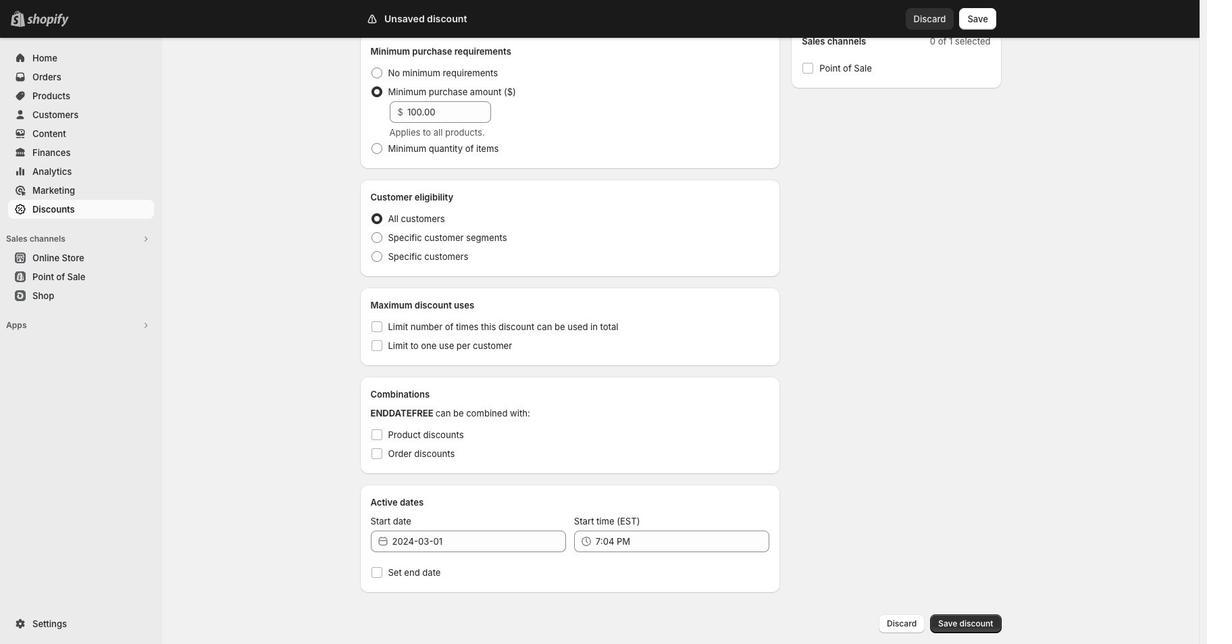 Task type: locate. For each thing, give the bounding box(es) containing it.
0.00 text field
[[407, 101, 491, 123]]

Enter time text field
[[596, 531, 770, 553]]

YYYY-MM-DD text field
[[392, 531, 566, 553]]

shopify image
[[27, 14, 69, 27]]



Task type: vqa. For each thing, say whether or not it's contained in the screenshot.
YYYY-MM-DD text box on the bottom left
yes



